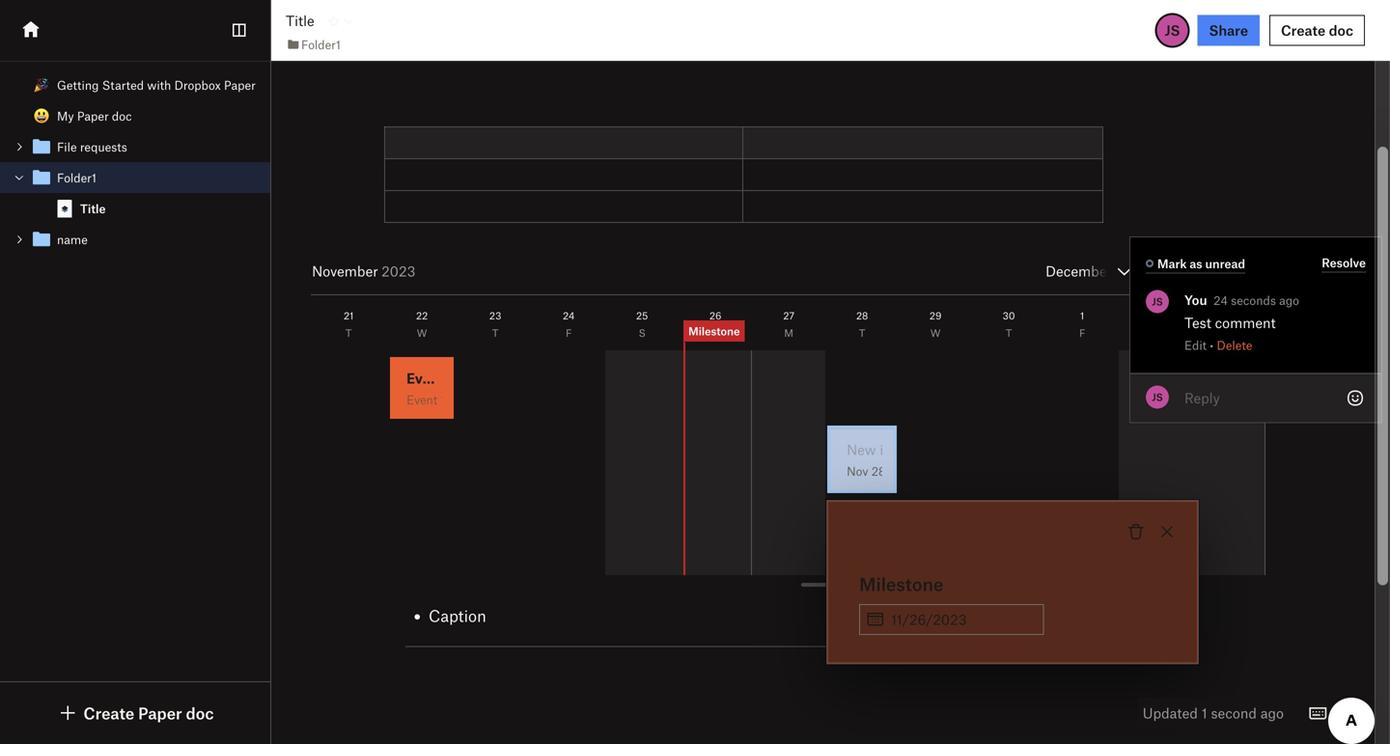 Task type: describe. For each thing, give the bounding box(es) containing it.
2023 for december 2023
[[1116, 263, 1150, 280]]

1 vertical spatial folder1 link
[[0, 162, 270, 193]]

2 vertical spatial js
[[1152, 391, 1163, 403]]

requests
[[80, 140, 127, 154]]

resolve button
[[1322, 253, 1366, 273]]

28 inside 'new item nov 28'
[[872, 464, 886, 479]]

1 f
[[1080, 310, 1086, 339]]

26
[[710, 310, 722, 322]]

you
[[1185, 292, 1208, 308]]

1 vertical spatial ago
[[1261, 705, 1284, 722]]

f for 24 f
[[566, 327, 572, 339]]

s for 25 s
[[639, 327, 646, 339]]

21
[[344, 310, 354, 322]]

expand folder image for name
[[13, 233, 26, 246]]

w for 22 w
[[417, 327, 427, 339]]

24 for 24 f
[[563, 310, 575, 322]]

doc for my paper doc
[[112, 109, 132, 123]]

w for 29 w
[[931, 327, 941, 339]]

22 w
[[416, 310, 428, 339]]

2 horizontal spatial title
[[406, 18, 490, 67]]

resolve
[[1322, 255, 1366, 270]]

24 for 24 seconds ago
[[1214, 293, 1228, 308]]

my paper doc
[[57, 109, 132, 123]]

js button
[[1155, 13, 1190, 48]]

paper for create paper doc
[[138, 704, 182, 723]]

2 horizontal spatial doc
[[1329, 22, 1354, 39]]

updated 1 second ago
[[1143, 705, 1284, 722]]

m
[[785, 327, 794, 339]]

expand folder image for file requests
[[13, 140, 26, 154]]

caption
[[429, 606, 487, 626]]

3
[[1226, 310, 1232, 322]]

f for 1 f
[[1080, 327, 1086, 339]]

23
[[490, 310, 502, 322]]

nov
[[847, 464, 869, 479]]

my paper doc link
[[0, 100, 270, 131]]

september
[[312, 263, 383, 280]]

mark as unread button
[[1146, 254, 1246, 274]]

file requests link
[[0, 131, 270, 162]]

27 m
[[784, 310, 795, 339]]

3 s
[[1226, 310, 1233, 339]]

file
[[57, 140, 77, 154]]

2
[[1153, 310, 1159, 322]]

0 vertical spatial template content image
[[30, 135, 53, 158]]

title inside list item
[[80, 201, 106, 216]]

2023 for september 2023
[[387, 263, 421, 280]]

test comment edit • delete
[[1185, 314, 1276, 352]]

close folder image
[[13, 171, 26, 184]]

t for 23 t
[[492, 327, 499, 339]]

27
[[784, 310, 795, 322]]

2023 for november 2023
[[382, 263, 416, 280]]

seconds
[[1231, 293, 1277, 308]]

updated
[[1143, 705, 1198, 722]]

today
[[1214, 261, 1254, 278]]

as
[[1190, 256, 1203, 271]]

23 t
[[490, 310, 502, 339]]

28 t
[[857, 310, 868, 339]]

24 seconds ago
[[1214, 293, 1300, 308]]

september 2023
[[312, 263, 421, 280]]

delete
[[1217, 338, 1253, 352]]



Task type: locate. For each thing, give the bounding box(es) containing it.
0 horizontal spatial w
[[417, 327, 427, 339]]

october
[[312, 263, 364, 280]]

template content image
[[30, 166, 53, 189], [30, 228, 53, 251]]

november 2023
[[312, 263, 416, 280]]

0 horizontal spatial 1
[[1081, 310, 1085, 322]]

list item containing folder1
[[0, 162, 270, 224]]

0 horizontal spatial title
[[80, 201, 106, 216]]

0 vertical spatial paper
[[224, 78, 256, 92]]

2 2023 from the left
[[382, 263, 416, 280]]

template content image left name
[[30, 228, 53, 251]]

create for create paper doc
[[83, 704, 134, 723]]

f down the december
[[1080, 327, 1086, 339]]

paper for my paper doc
[[77, 109, 109, 123]]

template content image left file
[[30, 135, 53, 158]]

1 vertical spatial milestone
[[860, 573, 944, 595]]

1 t from the left
[[346, 327, 352, 339]]

29
[[930, 310, 942, 322]]

2023
[[368, 263, 402, 280], [382, 263, 416, 280], [387, 263, 421, 280], [1116, 263, 1150, 280]]

0 horizontal spatial paper
[[77, 109, 109, 123]]

s
[[639, 327, 646, 339], [712, 327, 719, 339], [1226, 327, 1233, 339]]

2 expand folder image from the top
[[13, 233, 26, 246]]

my
[[57, 109, 74, 123]]

w inside 29 w
[[931, 327, 941, 339]]

24
[[1214, 293, 1228, 308], [563, 310, 575, 322]]

create
[[1281, 22, 1326, 39], [83, 704, 134, 723]]

1 vertical spatial expand folder image
[[13, 233, 26, 246]]

4 2023 from the left
[[1116, 263, 1150, 280]]

s down 3
[[1226, 327, 1233, 339]]

1 horizontal spatial 28
[[872, 464, 886, 479]]

template content image inside name link
[[30, 228, 53, 251]]

october 2023
[[312, 263, 402, 280]]

comment entry image
[[1185, 389, 1370, 408]]

doc
[[1329, 22, 1354, 39], [112, 109, 132, 123], [186, 704, 214, 723]]

s for 3 s
[[1226, 327, 1233, 339]]

getting
[[57, 78, 99, 92]]

expand folder image
[[13, 140, 26, 154], [13, 233, 26, 246]]

1 down the december
[[1081, 310, 1085, 322]]

1 vertical spatial 1
[[1202, 705, 1208, 722]]

expand folder image left name
[[13, 233, 26, 246]]

comment
[[1215, 314, 1276, 331]]

new item nov 28
[[847, 441, 909, 479]]

ago
[[1280, 293, 1300, 308], [1261, 705, 1284, 722]]

1 horizontal spatial 24
[[1214, 293, 1228, 308]]

1 vertical spatial 24
[[563, 310, 575, 322]]

party popper image
[[34, 77, 49, 93]]

0 vertical spatial expand folder image
[[13, 140, 26, 154]]

1 vertical spatial js
[[1152, 296, 1163, 308]]

milestone
[[689, 324, 740, 338], [860, 573, 944, 595]]

1 f from the left
[[566, 327, 572, 339]]

folder1 inside list item
[[57, 170, 96, 185]]

create paper doc
[[83, 704, 214, 723]]

30 t
[[1003, 310, 1016, 339]]

0 vertical spatial 28
[[857, 310, 868, 322]]

t inside 21 t
[[346, 327, 352, 339]]

0 vertical spatial folder1 link
[[286, 35, 341, 54]]

edit
[[1185, 338, 1207, 352]]

new
[[847, 441, 876, 458]]

create right dig image
[[83, 704, 134, 723]]

22
[[416, 310, 428, 322]]

t down 21
[[346, 327, 352, 339]]

share
[[1210, 22, 1249, 39]]

21 t
[[344, 310, 354, 339]]

t inside 28 t
[[859, 327, 866, 339]]

Comment Entry text field
[[1185, 389, 1370, 408]]

0 horizontal spatial f
[[566, 327, 572, 339]]

js up 2
[[1152, 296, 1163, 308]]

2 vertical spatial paper
[[138, 704, 182, 723]]

unread
[[1206, 256, 1246, 271]]

1 horizontal spatial w
[[931, 327, 941, 339]]

folder1 link
[[286, 35, 341, 54], [0, 162, 270, 193]]

paper right dig image
[[138, 704, 182, 723]]

create paper doc button
[[56, 702, 214, 725]]

t down 30
[[1006, 327, 1012, 339]]

3 s from the left
[[1226, 327, 1233, 339]]

2 horizontal spatial s
[[1226, 327, 1233, 339]]

1 vertical spatial 28
[[872, 464, 886, 479]]

item
[[880, 441, 909, 458]]

js left share
[[1165, 22, 1181, 39]]

ago right seconds
[[1280, 293, 1300, 308]]

1 vertical spatial template content image
[[53, 197, 76, 220]]

0 horizontal spatial 28
[[857, 310, 868, 322]]

started
[[102, 78, 144, 92]]

0 vertical spatial ago
[[1280, 293, 1300, 308]]

1 w from the left
[[417, 327, 427, 339]]

1 horizontal spatial doc
[[186, 704, 214, 723]]

1 2023 from the left
[[368, 263, 402, 280]]

1 vertical spatial folder1
[[57, 170, 96, 185]]

create right share
[[1281, 22, 1326, 39]]

0 vertical spatial js
[[1165, 22, 1181, 39]]

1 expand folder image from the top
[[13, 140, 26, 154]]

0 vertical spatial title link
[[286, 10, 315, 32]]

f inside 24 f
[[566, 327, 572, 339]]

share button
[[1198, 15, 1260, 46]]

1 vertical spatial doc
[[112, 109, 132, 123]]

dig image
[[56, 702, 80, 725]]

0 vertical spatial 1
[[1081, 310, 1085, 322]]

template content image right close folder 'image'
[[30, 166, 53, 189]]

template content image
[[30, 135, 53, 158], [53, 197, 76, 220]]

js down 2
[[1152, 391, 1163, 403]]

s down 26
[[712, 327, 719, 339]]

1 horizontal spatial f
[[1080, 327, 1086, 339]]

folder1 for folder1 link to the top
[[301, 37, 341, 51]]

t right 'm'
[[859, 327, 866, 339]]

js
[[1165, 22, 1181, 39], [1152, 296, 1163, 308], [1152, 391, 1163, 403]]

create for create doc
[[1281, 22, 1326, 39]]

paper inside popup button
[[138, 704, 182, 723]]

0 horizontal spatial folder1
[[57, 170, 96, 185]]

28 right 27 at the right of the page
[[857, 310, 868, 322]]

0 vertical spatial 24
[[1214, 293, 1228, 308]]

f
[[566, 327, 572, 339], [1080, 327, 1086, 339]]

30
[[1003, 310, 1016, 322]]

name
[[57, 232, 88, 247]]

29 w
[[930, 310, 942, 339]]

1 vertical spatial template content image
[[30, 228, 53, 251]]

t down 23
[[492, 327, 499, 339]]

mark
[[1158, 256, 1187, 271]]

1 horizontal spatial folder1
[[301, 37, 341, 51]]

0 vertical spatial template content image
[[30, 166, 53, 189]]

december
[[1046, 263, 1112, 280]]

template content image up name
[[53, 197, 76, 220]]

0 horizontal spatial title link
[[0, 193, 270, 224]]

1
[[1081, 310, 1085, 322], [1202, 705, 1208, 722]]

test
[[1185, 314, 1212, 331]]

expand folder image inside name link
[[13, 233, 26, 246]]

second
[[1211, 705, 1257, 722]]

grinning face with big eyes image
[[34, 108, 49, 124]]

1 s from the left
[[639, 327, 646, 339]]

expand folder image up close folder 'image'
[[13, 140, 26, 154]]

t for 30 t
[[1006, 327, 1012, 339]]

today button
[[1206, 259, 1254, 282]]

create doc
[[1281, 22, 1354, 39]]

2 template content image from the top
[[30, 228, 53, 251]]

dropbox
[[174, 78, 221, 92]]

js inside button
[[1165, 22, 1181, 39]]

paper right my
[[77, 109, 109, 123]]

file requests
[[57, 140, 127, 154]]

3 t from the left
[[859, 327, 866, 339]]

t for 21 t
[[346, 327, 352, 339]]

24 up 3
[[1214, 293, 1228, 308]]

template content image inside folder1 link
[[30, 166, 53, 189]]

t inside 23 t
[[492, 327, 499, 339]]

0 vertical spatial create
[[1281, 22, 1326, 39]]

1 horizontal spatial paper
[[138, 704, 182, 723]]

0 horizontal spatial create
[[83, 704, 134, 723]]

t
[[346, 327, 352, 339], [492, 327, 499, 339], [859, 327, 866, 339], [1006, 327, 1012, 339]]

mark as unread
[[1158, 256, 1246, 271]]

1 horizontal spatial folder1 link
[[286, 35, 341, 54]]

t for 28 t
[[859, 327, 866, 339]]

title link
[[286, 10, 315, 32], [0, 193, 270, 224]]

folder1
[[301, 37, 341, 51], [57, 170, 96, 185]]

create doc button
[[1270, 15, 1365, 46]]

1 template content image from the top
[[30, 166, 53, 189]]

/ contents list
[[0, 70, 270, 255]]

0 vertical spatial doc
[[1329, 22, 1354, 39]]

4 t from the left
[[1006, 327, 1012, 339]]

0 horizontal spatial 24
[[563, 310, 575, 322]]

1 vertical spatial create
[[83, 704, 134, 723]]

1 left second
[[1202, 705, 1208, 722]]

s for 26 s
[[712, 327, 719, 339]]

0 horizontal spatial s
[[639, 327, 646, 339]]

s inside 26 s
[[712, 327, 719, 339]]

0 horizontal spatial doc
[[112, 109, 132, 123]]

december 2023
[[1046, 263, 1150, 280]]

paper right dropbox
[[224, 78, 256, 92]]

ago right second
[[1261, 705, 1284, 722]]

november
[[312, 263, 378, 280]]

25
[[636, 310, 648, 322]]

0 vertical spatial folder1
[[301, 37, 341, 51]]

2 w from the left
[[931, 327, 941, 339]]

edit button
[[1185, 338, 1207, 352]]

1 vertical spatial title link
[[0, 193, 270, 224]]

1 vertical spatial paper
[[77, 109, 109, 123]]

1 horizontal spatial create
[[1281, 22, 1326, 39]]

0 vertical spatial milestone
[[689, 324, 740, 338]]

s inside '25 s'
[[639, 327, 646, 339]]

2 vertical spatial doc
[[186, 704, 214, 723]]

24 seconds ago link
[[1214, 293, 1300, 308]]

2 s from the left
[[712, 327, 719, 339]]

w down 29
[[931, 327, 941, 339]]

2023 for october 2023
[[368, 263, 402, 280]]

template content image for folder1
[[30, 166, 53, 189]]

0 horizontal spatial folder1 link
[[0, 162, 270, 193]]

1 horizontal spatial title link
[[286, 10, 315, 32]]

w
[[417, 327, 427, 339], [931, 327, 941, 339]]

f left '25 s'
[[566, 327, 572, 339]]

1 horizontal spatial s
[[712, 327, 719, 339]]

template content image for name
[[30, 228, 53, 251]]

folder1 for bottom folder1 link
[[57, 170, 96, 185]]

getting started with dropbox paper link
[[0, 70, 270, 100]]

1 inside 1 f
[[1081, 310, 1085, 322]]

name link
[[0, 224, 270, 255]]

getting started with dropbox paper
[[57, 78, 256, 92]]

s down 25
[[639, 327, 646, 339]]

expand folder image inside file requests link
[[13, 140, 26, 154]]

2 f from the left
[[1080, 327, 1086, 339]]

title
[[286, 12, 315, 29], [406, 18, 490, 67], [80, 201, 106, 216]]

28 right nov
[[872, 464, 886, 479]]

2 horizontal spatial paper
[[224, 78, 256, 92]]

28
[[857, 310, 868, 322], [872, 464, 886, 479]]

list item
[[0, 162, 270, 224]]

25 s
[[636, 310, 648, 339]]

1 horizontal spatial 1
[[1202, 705, 1208, 722]]

doc inside / contents list
[[112, 109, 132, 123]]

with
[[147, 78, 171, 92]]

0 horizontal spatial milestone
[[689, 324, 740, 338]]

1 horizontal spatial milestone
[[860, 573, 944, 595]]

26 s
[[710, 310, 722, 339]]

24 left 25
[[563, 310, 575, 322]]

1 horizontal spatial title
[[286, 12, 315, 29]]

•
[[1210, 338, 1214, 352]]

2 t from the left
[[492, 327, 499, 339]]

w inside 22 w
[[417, 327, 427, 339]]

None text field
[[891, 605, 1044, 634]]

3 2023 from the left
[[387, 263, 421, 280]]

24 f
[[563, 310, 575, 339]]

delete button
[[1217, 338, 1253, 352]]

doc for create paper doc
[[186, 704, 214, 723]]

t inside 30 t
[[1006, 327, 1012, 339]]

paper
[[224, 78, 256, 92], [77, 109, 109, 123], [138, 704, 182, 723]]

w down 22
[[417, 327, 427, 339]]



Task type: vqa. For each thing, say whether or not it's contained in the screenshot.
Screen recording menu item
no



